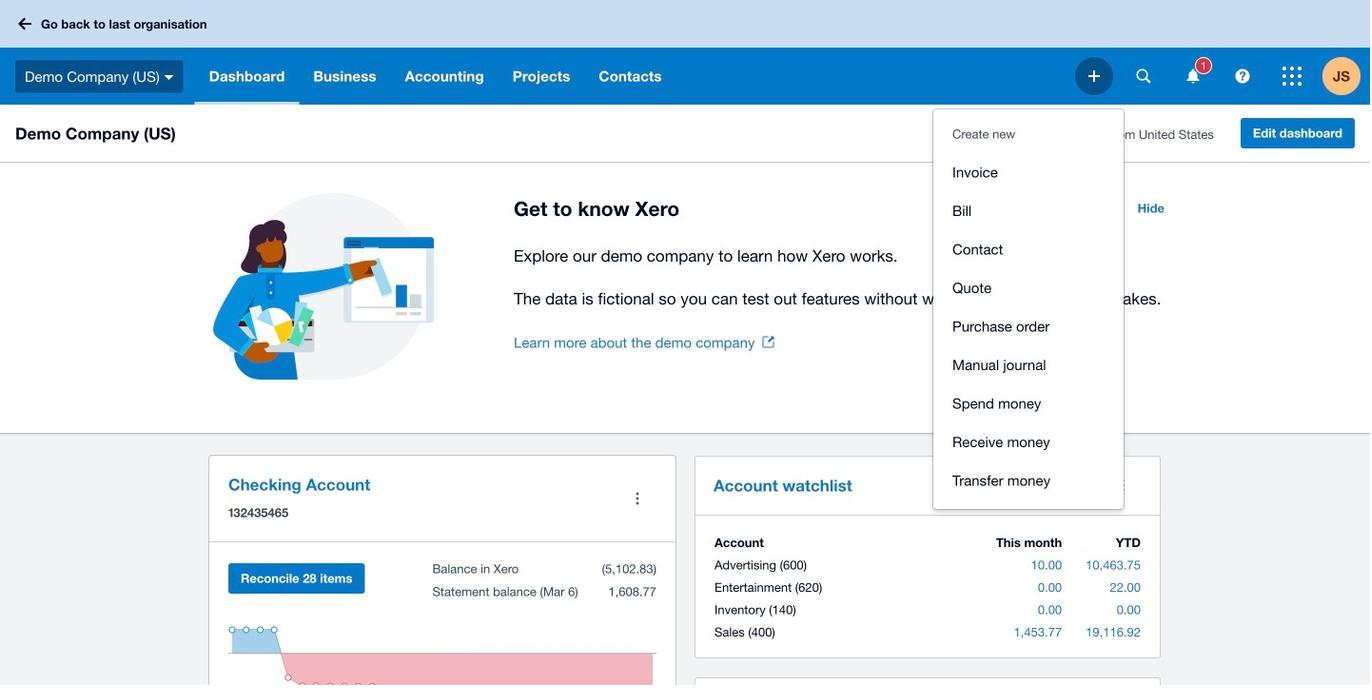 Task type: vqa. For each thing, say whether or not it's contained in the screenshot.
Manage menu toggle image
yes



Task type: locate. For each thing, give the bounding box(es) containing it.
intro banner body element
[[514, 243, 1176, 312]]

0 horizontal spatial svg image
[[164, 75, 174, 80]]

create new group
[[933, 143, 1124, 509]]

list box
[[933, 109, 1124, 509]]

manage menu toggle image
[[618, 480, 656, 518]]

svg image
[[18, 18, 31, 30], [1282, 67, 1302, 86], [1235, 69, 1250, 83], [1088, 70, 1100, 82]]

banner
[[0, 0, 1370, 509]]

svg image
[[1136, 69, 1151, 83], [1187, 69, 1199, 83], [164, 75, 174, 80]]



Task type: describe. For each thing, give the bounding box(es) containing it.
1 horizontal spatial svg image
[[1136, 69, 1151, 83]]

2 horizontal spatial svg image
[[1187, 69, 1199, 83]]



